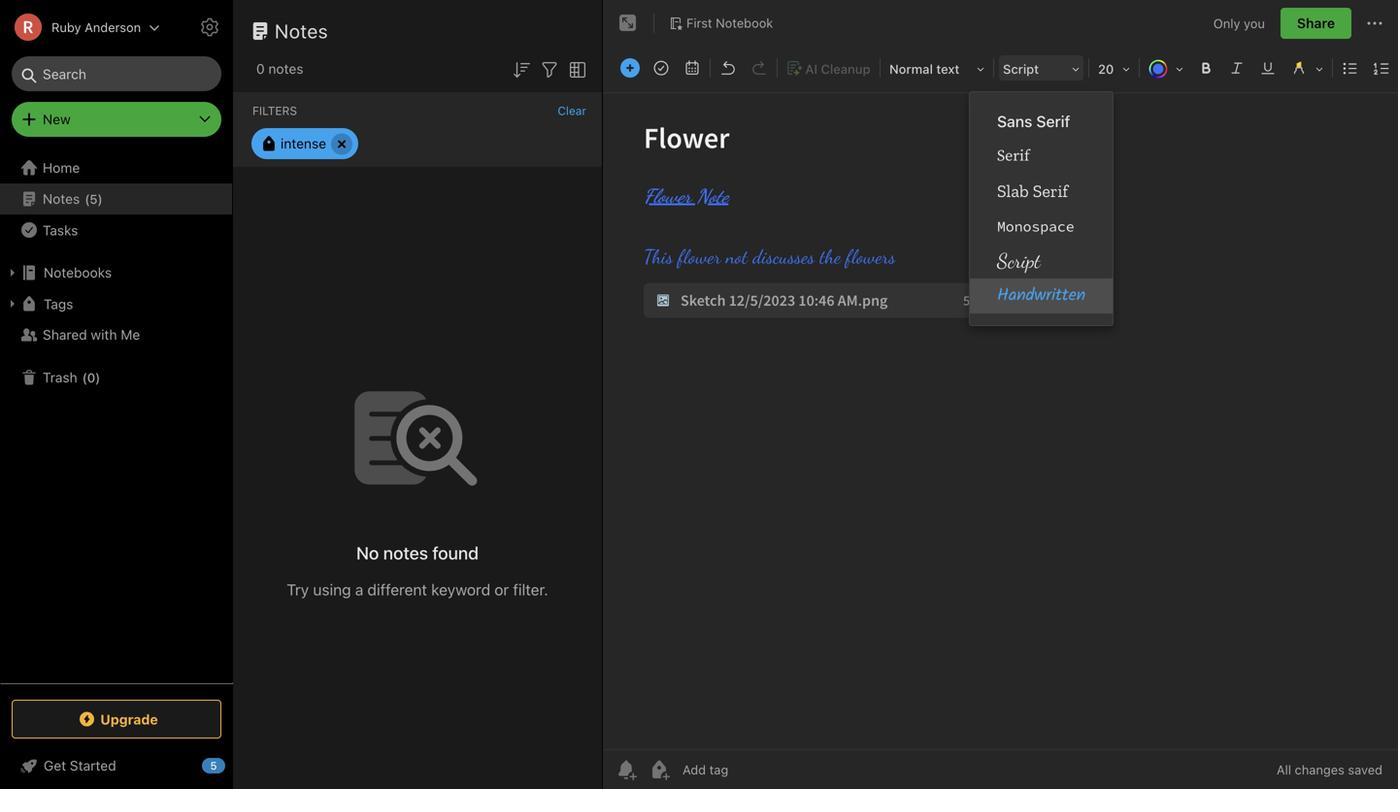 Task type: locate. For each thing, give the bounding box(es) containing it.
Add tag field
[[681, 762, 826, 778]]

20
[[1098, 62, 1114, 76]]

1 vertical spatial notes
[[383, 543, 428, 564]]

trash
[[43, 369, 77, 385]]

0 horizontal spatial notes
[[268, 61, 303, 77]]

notes for notes
[[275, 19, 328, 42]]

1 vertical spatial 0
[[87, 370, 95, 385]]

5 down home "link"
[[90, 192, 98, 206]]

0 vertical spatial serif
[[1036, 112, 1070, 131]]

add tag image
[[648, 758, 671, 782]]

Insert field
[[616, 54, 645, 82]]

1 vertical spatial (
[[82, 370, 87, 385]]

notebook
[[716, 16, 773, 30]]

1 horizontal spatial 0
[[256, 61, 265, 77]]

)
[[98, 192, 103, 206], [95, 370, 100, 385]]

italic image
[[1223, 54, 1251, 82]]

expand notebooks image
[[5, 265, 20, 281]]

sans serif link
[[970, 104, 1113, 139]]

no notes found
[[356, 543, 479, 564]]

Sort options field
[[510, 56, 533, 81]]

2 vertical spatial serif
[[1033, 181, 1068, 201]]

0 up filters
[[256, 61, 265, 77]]

ruby anderson
[[51, 20, 141, 34]]

add a reminder image
[[615, 758, 638, 782]]

1 horizontal spatial notes
[[275, 19, 328, 42]]

script down the monospace
[[997, 249, 1040, 273]]

expand note image
[[617, 12, 640, 35]]

5 left click to collapse icon
[[210, 760, 217, 772]]

0 vertical spatial 0
[[256, 61, 265, 77]]

notes
[[268, 61, 303, 77], [383, 543, 428, 564]]

a
[[355, 581, 363, 599]]

filter.
[[513, 581, 548, 599]]

you
[[1244, 16, 1265, 30]]

underline image
[[1254, 54, 1282, 82]]

serif for sans serif
[[1036, 112, 1070, 131]]

serif up serif link
[[1036, 112, 1070, 131]]

me
[[121, 327, 140, 343]]

try
[[287, 581, 309, 599]]

tasks button
[[0, 215, 232, 246]]

( inside "notes ( 5 )"
[[85, 192, 90, 206]]

script inside script handwritten
[[997, 249, 1040, 273]]

sans
[[997, 112, 1032, 131]]

new button
[[12, 102, 221, 137]]

with
[[91, 327, 117, 343]]

notes up filters
[[268, 61, 303, 77]]

serif for slab serif
[[1033, 181, 1068, 201]]

script inside field
[[1003, 62, 1039, 76]]

different
[[367, 581, 427, 599]]

) for notes
[[98, 192, 103, 206]]

0 right 'trash'
[[87, 370, 95, 385]]

0 horizontal spatial notes
[[43, 191, 80, 207]]

serif inside 'link'
[[1033, 181, 1068, 201]]

script up 'sans'
[[1003, 62, 1039, 76]]

text
[[936, 62, 960, 76]]

trash ( 0 )
[[43, 369, 100, 385]]

all changes saved
[[1277, 763, 1383, 777]]

add filters image
[[538, 58, 561, 81]]

0 vertical spatial (
[[85, 192, 90, 206]]

first notebook button
[[662, 10, 780, 37]]

or
[[495, 581, 509, 599]]

Search text field
[[25, 56, 208, 91]]

) down home "link"
[[98, 192, 103, 206]]

serif
[[1036, 112, 1070, 131], [997, 147, 1030, 166], [1033, 181, 1068, 201]]

script
[[1003, 62, 1039, 76], [997, 249, 1040, 273]]

0 horizontal spatial 5
[[90, 192, 98, 206]]

1 vertical spatial script
[[997, 249, 1040, 273]]

share button
[[1281, 8, 1352, 39]]

notes for notes ( 5 )
[[43, 191, 80, 207]]

ruby
[[51, 20, 81, 34]]

home
[[43, 160, 80, 176]]

notes up the different
[[383, 543, 428, 564]]

slab serif link
[[970, 174, 1113, 209]]

More actions field
[[1363, 8, 1386, 39]]

1 vertical spatial )
[[95, 370, 100, 385]]

5 inside help and learning task checklist field
[[210, 760, 217, 772]]

get
[[44, 758, 66, 774]]

) for trash
[[95, 370, 100, 385]]

5 inside "notes ( 5 )"
[[90, 192, 98, 206]]

0 vertical spatial notes
[[275, 19, 328, 42]]

Font size field
[[1091, 54, 1137, 83]]

notes down home
[[43, 191, 80, 207]]

clear button
[[558, 104, 586, 117]]

0 vertical spatial )
[[98, 192, 103, 206]]

( inside trash ( 0 )
[[82, 370, 87, 385]]

monospace link
[[970, 209, 1113, 244]]

new
[[43, 111, 71, 127]]

slab
[[997, 181, 1029, 201]]

1 horizontal spatial 5
[[210, 760, 217, 772]]

script for script
[[1003, 62, 1039, 76]]

sans serif
[[997, 112, 1070, 131]]

1 vertical spatial 5
[[210, 760, 217, 772]]

(
[[85, 192, 90, 206], [82, 370, 87, 385]]

notebooks
[[44, 265, 112, 281]]

serif up slab
[[997, 147, 1030, 166]]

1 horizontal spatial notes
[[383, 543, 428, 564]]

notes
[[275, 19, 328, 42], [43, 191, 80, 207]]

clear
[[558, 104, 586, 117]]

1 vertical spatial notes
[[43, 191, 80, 207]]

serif down serif link
[[1033, 181, 1068, 201]]

keyword
[[431, 581, 490, 599]]

) right 'trash'
[[95, 370, 100, 385]]

5
[[90, 192, 98, 206], [210, 760, 217, 772]]

) inside trash ( 0 )
[[95, 370, 100, 385]]

notes up 0 notes
[[275, 19, 328, 42]]

View options field
[[561, 56, 589, 81]]

( down home "link"
[[85, 192, 90, 206]]

shared with me link
[[0, 319, 232, 351]]

0
[[256, 61, 265, 77], [87, 370, 95, 385]]

0 vertical spatial 5
[[90, 192, 98, 206]]

0 vertical spatial notes
[[268, 61, 303, 77]]

tree
[[0, 152, 233, 683]]

more actions image
[[1363, 12, 1386, 35]]

0 horizontal spatial 0
[[87, 370, 95, 385]]

Help and Learning task checklist field
[[0, 751, 233, 782]]

( right 'trash'
[[82, 370, 87, 385]]

) inside "notes ( 5 )"
[[98, 192, 103, 206]]

Add filters field
[[538, 56, 561, 81]]

None search field
[[25, 56, 208, 91]]

handwritten menu item
[[970, 279, 1113, 314]]

only you
[[1213, 16, 1265, 30]]

( for trash
[[82, 370, 87, 385]]

0 vertical spatial script
[[1003, 62, 1039, 76]]



Task type: describe. For each thing, give the bounding box(es) containing it.
note window element
[[603, 0, 1398, 789]]

anderson
[[85, 20, 141, 34]]

monospace
[[997, 217, 1074, 235]]

( for notes
[[85, 192, 90, 206]]

intense
[[281, 135, 326, 151]]

filters
[[252, 104, 297, 117]]

calendar event image
[[679, 54, 706, 82]]

handwritten
[[997, 282, 1086, 310]]

started
[[70, 758, 116, 774]]

undo image
[[715, 54, 742, 82]]

changes
[[1295, 763, 1345, 777]]

Note Editor text field
[[603, 93, 1398, 750]]

tags
[[44, 296, 73, 312]]

using
[[313, 581, 351, 599]]

expand tags image
[[5, 296, 20, 312]]

upgrade
[[100, 711, 158, 727]]

click to collapse image
[[226, 753, 240, 777]]

only
[[1213, 16, 1240, 30]]

no
[[356, 543, 379, 564]]

tasks
[[43, 222, 78, 238]]

numbered list image
[[1368, 54, 1395, 82]]

intense button
[[251, 128, 358, 159]]

handwritten link
[[970, 279, 1113, 314]]

shared
[[43, 327, 87, 343]]

try using a different keyword or filter.
[[287, 581, 548, 599]]

notes for 0
[[268, 61, 303, 77]]

get started
[[44, 758, 116, 774]]

normal text
[[889, 62, 960, 76]]

first notebook
[[686, 16, 773, 30]]

all
[[1277, 763, 1291, 777]]

Account field
[[0, 8, 160, 47]]

normal
[[889, 62, 933, 76]]

notes for no
[[383, 543, 428, 564]]

serif link
[[970, 139, 1113, 174]]

slab serif
[[997, 181, 1068, 201]]

Font family field
[[996, 54, 1086, 83]]

task image
[[648, 54, 675, 82]]

Highlight field
[[1284, 54, 1330, 83]]

shared with me
[[43, 327, 140, 343]]

Font color field
[[1142, 54, 1190, 83]]

bulleted list image
[[1337, 54, 1364, 82]]

Heading level field
[[883, 54, 991, 83]]

0 notes
[[256, 61, 303, 77]]

1 vertical spatial serif
[[997, 147, 1030, 166]]

notebooks link
[[0, 257, 232, 288]]

bold image
[[1192, 54, 1219, 82]]

saved
[[1348, 763, 1383, 777]]

0 inside trash ( 0 )
[[87, 370, 95, 385]]

first
[[686, 16, 712, 30]]

home link
[[0, 152, 233, 184]]

script link
[[970, 244, 1113, 279]]

settings image
[[198, 16, 221, 39]]

tags button
[[0, 288, 232, 319]]

script for script handwritten
[[997, 249, 1040, 273]]

share
[[1297, 15, 1335, 31]]

dropdown list menu
[[970, 104, 1113, 314]]

tree containing home
[[0, 152, 233, 683]]

upgrade button
[[12, 700, 221, 739]]

notes ( 5 )
[[43, 191, 103, 207]]

found
[[432, 543, 479, 564]]

script handwritten
[[997, 249, 1086, 310]]



Task type: vqa. For each thing, say whether or not it's contained in the screenshot.
Search text field
yes



